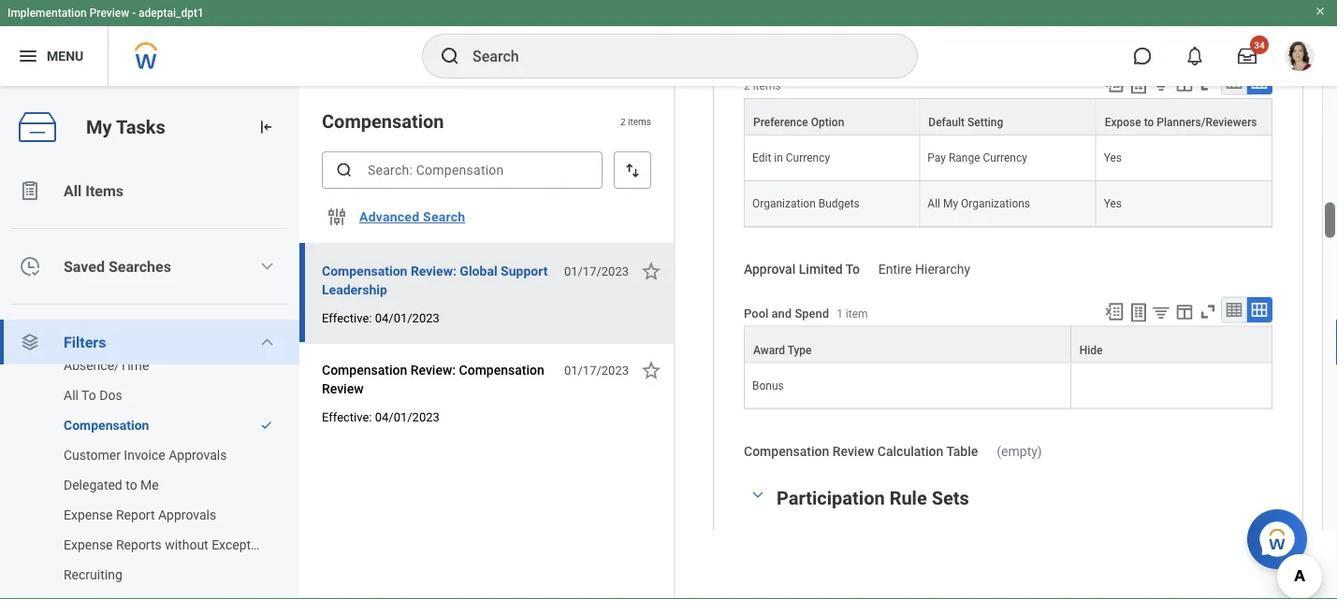 Task type: describe. For each thing, give the bounding box(es) containing it.
to inside button
[[82, 388, 96, 403]]

1 horizontal spatial my
[[943, 198, 959, 211]]

hide button
[[1071, 328, 1272, 363]]

default
[[929, 116, 965, 129]]

click to view/edit grid preferences image for default setting
[[1175, 74, 1195, 95]]

items
[[85, 182, 124, 200]]

expense reports without exceptions button
[[0, 531, 281, 561]]

type
[[788, 345, 812, 358]]

compensation review calculation table
[[744, 445, 978, 460]]

absence/time button
[[0, 351, 281, 381]]

clock check image
[[19, 256, 41, 278]]

option
[[811, 116, 845, 129]]

delegated
[[64, 478, 122, 493]]

chevron down image
[[747, 489, 769, 502]]

bonus row
[[744, 364, 1273, 410]]

2 inside "item list" element
[[621, 116, 626, 127]]

perspective image
[[19, 331, 41, 354]]

report
[[116, 508, 155, 523]]

table image
[[1225, 301, 1244, 320]]

edit
[[752, 152, 772, 165]]

advanced
[[359, 209, 420, 225]]

support
[[501, 263, 548, 279]]

items inside "item list" element
[[628, 116, 651, 127]]

all for all items
[[64, 182, 82, 200]]

table
[[947, 445, 978, 460]]

notifications large image
[[1186, 47, 1205, 66]]

delegated to me button
[[0, 471, 281, 501]]

pay range currency
[[928, 152, 1028, 165]]

list containing absence/time
[[0, 351, 300, 600]]

entire hierarchy element
[[879, 259, 971, 278]]

review: for compensation
[[411, 363, 456, 378]]

item
[[846, 308, 868, 321]]

saved
[[64, 258, 105, 276]]

search image
[[439, 45, 461, 67]]

expose to planners/reviewers button
[[1097, 99, 1272, 135]]

implementation preview -   adeptai_dpt1
[[7, 7, 204, 20]]

fullscreen image
[[1198, 302, 1219, 323]]

pool and spend 1 item
[[744, 307, 868, 321]]

expand table image for hide
[[1250, 301, 1269, 320]]

currency for pay range currency
[[983, 152, 1028, 165]]

me
[[141, 478, 159, 493]]

spend
[[795, 307, 829, 321]]

preview
[[90, 7, 129, 20]]

list containing all items
[[0, 168, 300, 600]]

star image
[[640, 260, 663, 283]]

04/01/2023 for global
[[375, 311, 440, 325]]

absence/time
[[64, 358, 149, 373]]

implementation
[[7, 7, 87, 20]]

menu banner
[[0, 0, 1337, 86]]

review: for global
[[411, 263, 457, 279]]

review inside the compensation review: compensation review
[[322, 381, 364, 397]]

organization
[[752, 198, 816, 211]]

award type
[[753, 345, 812, 358]]

budgets
[[819, 198, 860, 211]]

all to dos
[[64, 388, 122, 403]]

saved searches button
[[0, 244, 300, 289]]

2 items inside "item list" element
[[621, 116, 651, 127]]

04/01/2023 for compensation
[[375, 410, 440, 424]]

menu
[[47, 48, 84, 64]]

currency for edit in currency
[[786, 152, 830, 165]]

organization budgets
[[752, 198, 860, 211]]

pay
[[928, 152, 946, 165]]

customer
[[64, 448, 121, 463]]

sort image
[[623, 161, 642, 180]]

table image
[[1225, 73, 1244, 92]]

recruiting
[[64, 568, 122, 583]]

limited
[[799, 262, 843, 278]]

01/17/2023 for compensation review: compensation review
[[564, 364, 629, 378]]

compensation inside the compensation review: global support leadership
[[322, 263, 407, 279]]

star image
[[640, 359, 663, 382]]

to for expose
[[1144, 116, 1154, 129]]

toolbar for default setting
[[1096, 69, 1273, 99]]

without
[[165, 538, 208, 553]]

compensation review: global support leadership button
[[322, 260, 554, 301]]

my tasks element
[[0, 86, 300, 600]]

exceptions
[[212, 538, 276, 553]]

toolbar for hide
[[1096, 298, 1273, 327]]

export to excel image
[[1104, 74, 1125, 95]]

expand table image for default setting
[[1250, 73, 1269, 92]]

expose
[[1105, 116, 1142, 129]]

dos
[[99, 388, 122, 403]]

yes for all my organizations
[[1104, 198, 1122, 211]]

setting
[[968, 116, 1004, 129]]

edit in currency
[[752, 152, 830, 165]]

effective: for compensation review: compensation review
[[322, 410, 372, 424]]

entire hierarchy
[[879, 262, 971, 278]]

compensation review: global support leadership
[[322, 263, 548, 298]]

expense report approvals button
[[0, 501, 281, 531]]

invoice
[[124, 448, 165, 463]]

leadership
[[322, 282, 387, 298]]

participation rule sets button
[[777, 488, 969, 510]]

1
[[837, 308, 843, 321]]

effective: 04/01/2023 for compensation review: global support leadership
[[322, 311, 440, 325]]

reports
[[116, 538, 162, 553]]

(empty)
[[997, 445, 1042, 460]]

my tasks
[[86, 116, 165, 138]]

0 vertical spatial 2 items
[[744, 80, 781, 93]]

compensation review: compensation review button
[[322, 359, 554, 401]]



Task type: vqa. For each thing, say whether or not it's contained in the screenshot.
top Operations
no



Task type: locate. For each thing, give the bounding box(es) containing it.
select to filter grid data image right export to worksheets icon
[[1151, 303, 1172, 323]]

and
[[772, 307, 792, 321]]

clipboard image
[[19, 180, 41, 202]]

customer invoice approvals button
[[0, 441, 281, 471]]

all down pay
[[928, 198, 941, 211]]

2 toolbar from the top
[[1096, 298, 1273, 327]]

filters button
[[0, 320, 300, 365]]

1 vertical spatial effective:
[[322, 410, 372, 424]]

1 vertical spatial 04/01/2023
[[375, 410, 440, 424]]

export to worksheets image
[[1128, 302, 1150, 325]]

0 vertical spatial items
[[753, 80, 781, 93]]

range
[[949, 152, 980, 165]]

toolbar up hide popup button at the right bottom of page
[[1096, 298, 1273, 327]]

row containing organization budgets
[[744, 182, 1273, 228]]

all my organizations
[[928, 198, 1030, 211]]

0 horizontal spatial my
[[86, 116, 112, 138]]

0 horizontal spatial review
[[322, 381, 364, 397]]

1 vertical spatial to
[[82, 388, 96, 403]]

all for all my organizations
[[928, 198, 941, 211]]

pay range currency element
[[928, 148, 1028, 165]]

1 vertical spatial expand table image
[[1250, 301, 1269, 320]]

1 select to filter grid data image from the top
[[1151, 75, 1172, 95]]

rule
[[890, 488, 927, 510]]

0 vertical spatial chevron down image
[[260, 259, 275, 274]]

0 vertical spatial click to view/edit grid preferences image
[[1175, 74, 1195, 95]]

planners/reviewers
[[1157, 116, 1257, 129]]

01/17/2023 left star image
[[564, 364, 629, 378]]

expense inside button
[[64, 538, 113, 553]]

2 effective: from the top
[[322, 410, 372, 424]]

to
[[846, 262, 860, 278], [82, 388, 96, 403]]

0 vertical spatial expense
[[64, 508, 113, 523]]

configure image
[[326, 206, 348, 228]]

my
[[86, 116, 112, 138], [943, 198, 959, 211]]

select to filter grid data image for hide
[[1151, 303, 1172, 323]]

participation rule sets group
[[744, 485, 1273, 600]]

toolbar down notifications large image
[[1096, 69, 1273, 99]]

all items button
[[0, 168, 300, 213]]

1 horizontal spatial to
[[846, 262, 860, 278]]

compensation inside the my tasks element
[[64, 418, 149, 433]]

saved searches
[[64, 258, 171, 276]]

1 horizontal spatial items
[[753, 80, 781, 93]]

effective: right the check icon
[[322, 410, 372, 424]]

0 vertical spatial 01/17/2023
[[564, 264, 629, 278]]

1 vertical spatial chevron down image
[[260, 335, 275, 350]]

1 row from the top
[[744, 99, 1273, 136]]

all to dos button
[[0, 381, 281, 411]]

approvals for customer invoice approvals
[[169, 448, 227, 463]]

2 chevron down image from the top
[[260, 335, 275, 350]]

2 click to view/edit grid preferences image from the top
[[1175, 302, 1195, 323]]

effective: 04/01/2023
[[322, 311, 440, 325], [322, 410, 440, 424]]

0 vertical spatial review
[[322, 381, 364, 397]]

click to view/edit grid preferences image left fullscreen icon
[[1175, 302, 1195, 323]]

compensation review: compensation review
[[322, 363, 545, 397]]

fullscreen image
[[1198, 74, 1219, 95]]

1 currency from the left
[[786, 152, 830, 165]]

0 horizontal spatial 2
[[621, 116, 626, 127]]

1 horizontal spatial 2 items
[[744, 80, 781, 93]]

hierarchy
[[915, 262, 971, 278]]

1 click to view/edit grid preferences image from the top
[[1175, 74, 1195, 95]]

adeptai_dpt1
[[139, 7, 204, 20]]

expense for expense report approvals
[[64, 508, 113, 523]]

item list element
[[300, 86, 676, 600]]

default setting button
[[920, 99, 1096, 135]]

2 effective: 04/01/2023 from the top
[[322, 410, 440, 424]]

0 horizontal spatial 2 items
[[621, 116, 651, 127]]

0 horizontal spatial items
[[628, 116, 651, 127]]

1 vertical spatial click to view/edit grid preferences image
[[1175, 302, 1195, 323]]

search
[[423, 209, 465, 225]]

yes
[[1104, 152, 1122, 165], [1104, 198, 1122, 211]]

my left tasks
[[86, 116, 112, 138]]

to inside button
[[126, 478, 137, 493]]

close environment banner image
[[1315, 6, 1326, 17]]

effective: down leadership
[[322, 311, 372, 325]]

chevron down image for filters
[[260, 335, 275, 350]]

search image
[[335, 161, 354, 180]]

1 vertical spatial 2 items
[[621, 116, 651, 127]]

1 vertical spatial effective: 04/01/2023
[[322, 410, 440, 424]]

approvals
[[169, 448, 227, 463], [158, 508, 216, 523]]

1 04/01/2023 from the top
[[375, 311, 440, 325]]

expand table image
[[1250, 73, 1269, 92], [1250, 301, 1269, 320]]

-
[[132, 7, 136, 20]]

delegated to me
[[64, 478, 159, 493]]

row containing preference option
[[744, 99, 1273, 136]]

toolbar
[[1096, 69, 1273, 99], [1096, 298, 1273, 327]]

review: down the compensation review: global support leadership button
[[411, 363, 456, 378]]

items up preference
[[753, 80, 781, 93]]

expense down delegated
[[64, 508, 113, 523]]

entire
[[879, 262, 912, 278]]

pool
[[744, 307, 769, 321]]

review: inside the compensation review: compensation review
[[411, 363, 456, 378]]

click to view/edit grid preferences image for hide
[[1175, 302, 1195, 323]]

1 01/17/2023 from the top
[[564, 264, 629, 278]]

cell
[[1071, 364, 1273, 410]]

2 up sort image
[[621, 116, 626, 127]]

expand table image right table icon
[[1250, 73, 1269, 92]]

1 horizontal spatial currency
[[983, 152, 1028, 165]]

to right the limited
[[846, 262, 860, 278]]

expose to planners/reviewers
[[1105, 116, 1257, 129]]

3 row from the top
[[744, 182, 1273, 228]]

review:
[[411, 263, 457, 279], [411, 363, 456, 378]]

1 vertical spatial toolbar
[[1096, 298, 1273, 327]]

2 list from the top
[[0, 351, 300, 600]]

award type button
[[745, 328, 1070, 363]]

all left items
[[64, 182, 82, 200]]

recruiting button
[[0, 561, 281, 591]]

approvals inside button
[[169, 448, 227, 463]]

1 vertical spatial yes
[[1104, 198, 1122, 211]]

participation
[[777, 488, 885, 510]]

1 horizontal spatial to
[[1144, 116, 1154, 129]]

0 vertical spatial approvals
[[169, 448, 227, 463]]

1 vertical spatial items
[[628, 116, 651, 127]]

2 review: from the top
[[411, 363, 456, 378]]

2 row from the top
[[744, 136, 1273, 182]]

review: inside the compensation review: global support leadership
[[411, 263, 457, 279]]

to right expose
[[1144, 116, 1154, 129]]

to for delegated
[[126, 478, 137, 493]]

tasks
[[116, 116, 165, 138]]

currency down the setting
[[983, 152, 1028, 165]]

1 review: from the top
[[411, 263, 457, 279]]

review
[[322, 381, 364, 397], [833, 445, 874, 460]]

chevron down image for saved searches
[[260, 259, 275, 274]]

0 vertical spatial select to filter grid data image
[[1151, 75, 1172, 95]]

yes for pay range currency
[[1104, 152, 1122, 165]]

transformation import image
[[256, 118, 275, 137]]

to inside popup button
[[1144, 116, 1154, 129]]

searches
[[109, 258, 171, 276]]

review: left the global
[[411, 263, 457, 279]]

advanced search button
[[352, 198, 473, 236]]

0 vertical spatial to
[[846, 262, 860, 278]]

0 vertical spatial review:
[[411, 263, 457, 279]]

2 04/01/2023 from the top
[[375, 410, 440, 424]]

select to filter grid data image for default setting
[[1151, 75, 1172, 95]]

to
[[1144, 116, 1154, 129], [126, 478, 137, 493]]

4 row from the top
[[744, 327, 1273, 364]]

expense for expense reports without exceptions
[[64, 538, 113, 553]]

1 vertical spatial expense
[[64, 538, 113, 553]]

0 vertical spatial 04/01/2023
[[375, 311, 440, 325]]

2 currency from the left
[[983, 152, 1028, 165]]

1 list from the top
[[0, 168, 300, 600]]

items up sort image
[[628, 116, 651, 127]]

all for all to dos
[[64, 388, 79, 403]]

all my organizations element
[[928, 194, 1030, 211]]

expense report approvals
[[64, 508, 216, 523]]

items
[[753, 80, 781, 93], [628, 116, 651, 127]]

1 vertical spatial my
[[943, 198, 959, 211]]

check image
[[260, 419, 273, 432]]

1 effective: 04/01/2023 from the top
[[322, 311, 440, 325]]

justify image
[[17, 45, 39, 67]]

inbox large image
[[1238, 47, 1257, 66]]

1 expense from the top
[[64, 508, 113, 523]]

export to worksheets image
[[1128, 74, 1150, 97]]

expense reports without exceptions
[[64, 538, 276, 553]]

in
[[774, 152, 783, 165]]

approval limited to
[[744, 262, 860, 278]]

currency
[[786, 152, 830, 165], [983, 152, 1028, 165]]

row containing award type
[[744, 327, 1273, 364]]

approval
[[744, 262, 796, 278]]

hide
[[1080, 345, 1103, 358]]

2
[[744, 80, 750, 93], [621, 116, 626, 127]]

1 vertical spatial review:
[[411, 363, 456, 378]]

calculation
[[878, 445, 944, 460]]

all items
[[64, 182, 124, 200]]

1 expand table image from the top
[[1250, 73, 1269, 92]]

click to view/edit grid preferences image
[[1175, 74, 1195, 95], [1175, 302, 1195, 323]]

2 expand table image from the top
[[1250, 301, 1269, 320]]

all left 'dos'
[[64, 388, 79, 403]]

my left organizations
[[943, 198, 959, 211]]

2 items up sort image
[[621, 116, 651, 127]]

export to excel image
[[1104, 302, 1125, 323]]

Search Workday  search field
[[473, 36, 879, 77]]

0 vertical spatial my
[[86, 116, 112, 138]]

participation rule sets
[[777, 488, 969, 510]]

01/17/2023 left star icon
[[564, 264, 629, 278]]

effective: 04/01/2023 down the compensation review: compensation review
[[322, 410, 440, 424]]

04/01/2023 down the compensation review: compensation review
[[375, 410, 440, 424]]

0 vertical spatial toolbar
[[1096, 69, 1273, 99]]

all inside all items button
[[64, 182, 82, 200]]

menu button
[[0, 26, 108, 86]]

1 vertical spatial 01/17/2023
[[564, 364, 629, 378]]

34
[[1254, 39, 1265, 51]]

select to filter grid data image right export to worksheets image
[[1151, 75, 1172, 95]]

1 horizontal spatial review
[[833, 445, 874, 460]]

chevron down image inside filters dropdown button
[[260, 335, 275, 350]]

preference option
[[753, 116, 845, 129]]

customer invoice approvals
[[64, 448, 227, 463]]

01/17/2023 for compensation review: global support leadership
[[564, 264, 629, 278]]

0 vertical spatial effective:
[[322, 311, 372, 325]]

01/17/2023
[[564, 264, 629, 278], [564, 364, 629, 378]]

global
[[460, 263, 498, 279]]

expense up the recruiting
[[64, 538, 113, 553]]

2 select to filter grid data image from the top
[[1151, 303, 1172, 323]]

all inside all my organizations element
[[928, 198, 941, 211]]

effective: 04/01/2023 for compensation review: compensation review
[[322, 410, 440, 424]]

chevron down image
[[260, 259, 275, 274], [260, 335, 275, 350]]

1 vertical spatial review
[[833, 445, 874, 460]]

filters
[[64, 334, 106, 351]]

default setting
[[929, 116, 1004, 129]]

approvals for expense report approvals
[[158, 508, 216, 523]]

profile logan mcneil image
[[1285, 41, 1315, 75]]

2 down search workday search box
[[744, 80, 750, 93]]

preference option button
[[745, 99, 919, 135]]

row containing edit in currency
[[744, 136, 1273, 182]]

approvals up without
[[158, 508, 216, 523]]

bonus
[[752, 380, 784, 393]]

1 vertical spatial to
[[126, 478, 137, 493]]

2 expense from the top
[[64, 538, 113, 553]]

expense
[[64, 508, 113, 523], [64, 538, 113, 553]]

Search: Compensation text field
[[322, 152, 603, 189]]

approvals right invoice
[[169, 448, 227, 463]]

0 vertical spatial yes
[[1104, 152, 1122, 165]]

0 vertical spatial to
[[1144, 116, 1154, 129]]

preference
[[753, 116, 808, 129]]

expense inside "button"
[[64, 508, 113, 523]]

1 vertical spatial 2
[[621, 116, 626, 127]]

to left 'dos'
[[82, 388, 96, 403]]

0 vertical spatial effective: 04/01/2023
[[322, 311, 440, 325]]

04/01/2023
[[375, 311, 440, 325], [375, 410, 440, 424]]

1 vertical spatial select to filter grid data image
[[1151, 303, 1172, 323]]

1 horizontal spatial 2
[[744, 80, 750, 93]]

select to filter grid data image
[[1151, 75, 1172, 95], [1151, 303, 1172, 323]]

sets
[[932, 488, 969, 510]]

1 chevron down image from the top
[[260, 259, 275, 274]]

currency right in
[[786, 152, 830, 165]]

effective: 04/01/2023 down leadership
[[322, 311, 440, 325]]

all inside all to dos button
[[64, 388, 79, 403]]

1 effective: from the top
[[322, 311, 372, 325]]

0 horizontal spatial currency
[[786, 152, 830, 165]]

to left the "me"
[[126, 478, 137, 493]]

04/01/2023 down the compensation review: global support leadership
[[375, 311, 440, 325]]

organizations
[[961, 198, 1030, 211]]

click to view/edit grid preferences image left fullscreen image
[[1175, 74, 1195, 95]]

2 01/17/2023 from the top
[[564, 364, 629, 378]]

0 horizontal spatial to
[[82, 388, 96, 403]]

effective: for compensation review: global support leadership
[[322, 311, 372, 325]]

award
[[753, 345, 785, 358]]

0 vertical spatial 2
[[744, 80, 750, 93]]

2 yes from the top
[[1104, 198, 1122, 211]]

row
[[744, 99, 1273, 136], [744, 136, 1273, 182], [744, 182, 1273, 228], [744, 327, 1273, 364]]

0 vertical spatial expand table image
[[1250, 73, 1269, 92]]

1 yes from the top
[[1104, 152, 1122, 165]]

list
[[0, 168, 300, 600], [0, 351, 300, 600]]

advanced search
[[359, 209, 465, 225]]

0 horizontal spatial to
[[126, 478, 137, 493]]

1 vertical spatial approvals
[[158, 508, 216, 523]]

approvals inside "button"
[[158, 508, 216, 523]]

effective:
[[322, 311, 372, 325], [322, 410, 372, 424]]

expand table image right table image
[[1250, 301, 1269, 320]]

bonus element
[[752, 376, 784, 393]]

1 toolbar from the top
[[1096, 69, 1273, 99]]

2 items up preference
[[744, 80, 781, 93]]



